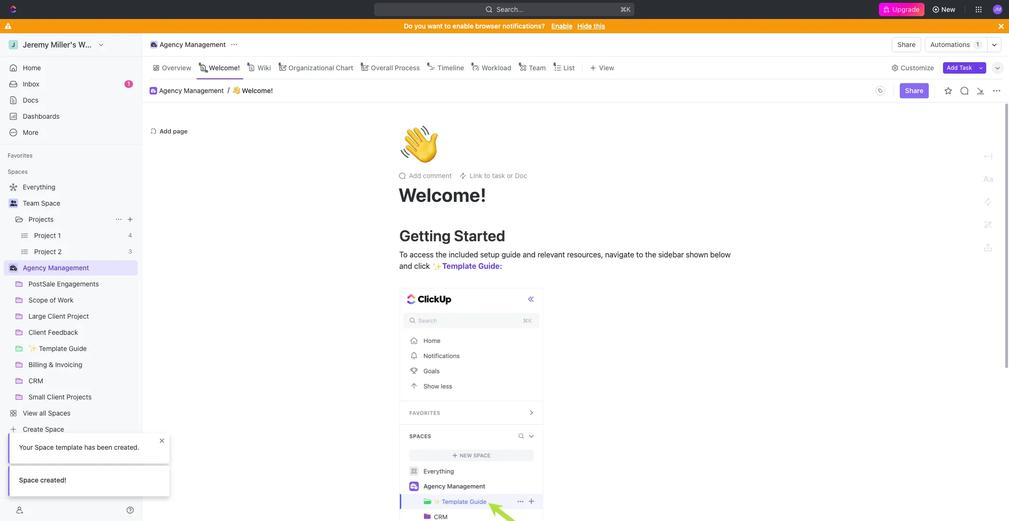Task type: vqa. For each thing, say whether or not it's contained in the screenshot.
Whiteboards link on the left top of page
no



Task type: locate. For each thing, give the bounding box(es) containing it.
to right navigate in the top of the page
[[637, 250, 644, 259]]

created.
[[114, 443, 139, 451]]

tree containing everything
[[4, 180, 138, 437]]

timeline link
[[436, 61, 464, 74]]

1 vertical spatial welcome!
[[242, 86, 273, 94]]

0 vertical spatial welcome!
[[209, 63, 240, 72]]

client up view all spaces
[[47, 393, 65, 401]]

view button
[[587, 61, 618, 74]]

this
[[594, 22, 606, 30]]

2 the from the left
[[646, 250, 657, 259]]

2 vertical spatial management
[[48, 264, 89, 272]]

tree
[[4, 180, 138, 437]]

project 1 link
[[34, 228, 125, 243]]

1 vertical spatial add
[[160, 127, 171, 135]]

spaces down the favorites button
[[8, 168, 28, 175]]

project 2 link
[[34, 244, 125, 259]]

2 vertical spatial project
[[67, 312, 89, 320]]

4
[[128, 232, 132, 239]]

1 the from the left
[[436, 250, 447, 259]]

client inside small client projects link
[[47, 393, 65, 401]]

miller's
[[51, 40, 76, 49]]

your space template  has been created.
[[19, 443, 139, 451]]

0 horizontal spatial add
[[160, 127, 171, 135]]

1 horizontal spatial to
[[484, 172, 491, 180]]

view inside button
[[599, 63, 615, 72]]

0 horizontal spatial welcome!
[[209, 63, 240, 72]]

1 vertical spatial 1
[[127, 80, 130, 87]]

team inside team space link
[[23, 199, 39, 207]]

agency up postsale
[[23, 264, 46, 272]]

1 horizontal spatial template
[[443, 262, 477, 270]]

getting
[[400, 227, 451, 245]]

comment
[[423, 172, 452, 180]]

team inside team link
[[529, 63, 546, 72]]

0 vertical spatial spaces
[[8, 168, 28, 175]]

team left list "link"
[[529, 63, 546, 72]]

want
[[428, 22, 443, 30]]

client
[[48, 312, 65, 320], [29, 328, 46, 336], [47, 393, 65, 401]]

space down view all spaces
[[45, 425, 64, 433]]

1 vertical spatial client
[[29, 328, 46, 336]]

1 horizontal spatial add
[[409, 172, 421, 180]]

below
[[711, 250, 731, 259]]

project for project 1
[[34, 231, 56, 239]]

0 horizontal spatial view
[[23, 409, 38, 417]]

1 vertical spatial and
[[400, 262, 412, 270]]

0 horizontal spatial 👋
[[233, 87, 241, 94]]

agency management link down overview
[[159, 86, 224, 95]]

overall
[[371, 63, 393, 72]]

✨ template guide:
[[433, 262, 502, 271]]

1 vertical spatial spaces
[[48, 409, 71, 417]]

0 horizontal spatial to
[[445, 22, 451, 30]]

template down client feedback
[[39, 344, 67, 353]]

project left 2
[[34, 248, 56, 256]]

template down the included
[[443, 262, 477, 270]]

agency up overview
[[160, 40, 183, 48]]

overall process link
[[369, 61, 420, 74]]

1 horizontal spatial team
[[529, 63, 546, 72]]

2 vertical spatial agency management
[[23, 264, 89, 272]]

to right want
[[445, 22, 451, 30]]

1 vertical spatial view
[[23, 409, 38, 417]]

view
[[599, 63, 615, 72], [23, 409, 38, 417]]

jeremy miller's workspace
[[23, 40, 118, 49]]

space for your
[[35, 443, 54, 451]]

projects down team space
[[29, 215, 54, 223]]

space down everything
[[41, 199, 60, 207]]

create
[[23, 425, 43, 433]]

management down welcome! "link"
[[184, 86, 224, 94]]

welcome! link
[[207, 61, 240, 74]]

team right user group icon
[[23, 199, 39, 207]]

task
[[960, 64, 973, 71]]

business time image
[[151, 42, 157, 47], [151, 89, 156, 93]]

1 horizontal spatial projects
[[67, 393, 92, 401]]

2 vertical spatial agency management link
[[23, 260, 136, 276]]

0 vertical spatial team
[[529, 63, 546, 72]]

2 horizontal spatial to
[[637, 250, 644, 259]]

project 2
[[34, 248, 62, 256]]

welcome! down wiki link
[[242, 86, 273, 94]]

⌘k
[[621, 5, 631, 13]]

management up postsale engagements at the bottom left
[[48, 264, 89, 272]]

1 horizontal spatial 1
[[127, 80, 130, 87]]

welcome! up 👋 welcome!
[[209, 63, 240, 72]]

✨ template guide
[[29, 344, 87, 353]]

👋 down welcome! "link"
[[233, 87, 241, 94]]

2 vertical spatial add
[[409, 172, 421, 180]]

agency management up overview
[[160, 40, 226, 48]]

client up client feedback
[[48, 312, 65, 320]]

template inside tree
[[39, 344, 67, 353]]

management up welcome! "link"
[[185, 40, 226, 48]]

view right list
[[599, 63, 615, 72]]

welcome! down comment
[[399, 183, 487, 206]]

agency management link for the bottommost business time icon
[[159, 86, 224, 95]]

large client project
[[29, 312, 89, 320]]

✨ right "click"
[[433, 263, 442, 271]]

2 horizontal spatial 1
[[977, 41, 980, 48]]

spaces down small client projects
[[48, 409, 71, 417]]

1 horizontal spatial view
[[599, 63, 615, 72]]

jeremy miller's workspace, , element
[[9, 40, 18, 49]]

1 horizontal spatial 👋
[[401, 122, 439, 167]]

0 vertical spatial share
[[898, 40, 916, 48]]

0 horizontal spatial projects
[[29, 215, 54, 223]]

your
[[19, 443, 33, 451]]

setup
[[480, 250, 500, 259]]

management
[[185, 40, 226, 48], [184, 86, 224, 94], [48, 264, 89, 272]]

view for view
[[599, 63, 615, 72]]

1 vertical spatial agency management link
[[159, 86, 224, 95]]

👋
[[233, 87, 241, 94], [401, 122, 439, 167]]

small client projects
[[29, 393, 92, 401]]

jm button
[[991, 2, 1006, 17]]

project
[[34, 231, 56, 239], [34, 248, 56, 256], [67, 312, 89, 320]]

and right guide
[[523, 250, 536, 259]]

the
[[436, 250, 447, 259], [646, 250, 657, 259]]

client down large
[[29, 328, 46, 336]]

👋 inside 👋 welcome!
[[233, 87, 241, 94]]

0 vertical spatial 👋
[[233, 87, 241, 94]]

0 vertical spatial business time image
[[151, 42, 157, 47]]

sidebar navigation
[[0, 33, 144, 521]]

2 vertical spatial agency
[[23, 264, 46, 272]]

spaces inside tree
[[48, 409, 71, 417]]

0 vertical spatial add
[[947, 64, 958, 71]]

0 vertical spatial template
[[443, 262, 477, 270]]

all
[[39, 409, 46, 417]]

has
[[84, 443, 95, 451]]

add for add page
[[160, 127, 171, 135]]

project down scope of work link
[[67, 312, 89, 320]]

more button
[[4, 125, 138, 140]]

included
[[449, 250, 478, 259]]

1 horizontal spatial spaces
[[48, 409, 71, 417]]

dashboards link
[[4, 109, 138, 124]]

2 vertical spatial to
[[637, 250, 644, 259]]

2 horizontal spatial add
[[947, 64, 958, 71]]

space for team
[[41, 199, 60, 207]]

created!
[[40, 476, 66, 484]]

2 vertical spatial welcome!
[[399, 183, 487, 206]]

project up project 2
[[34, 231, 56, 239]]

👋 up "add comment"
[[401, 122, 439, 167]]

space left created!
[[19, 476, 39, 484]]

0 vertical spatial view
[[599, 63, 615, 72]]

2 vertical spatial 1
[[58, 231, 61, 239]]

hide
[[578, 22, 592, 30]]

0 horizontal spatial 1
[[58, 231, 61, 239]]

dropdown menu image
[[873, 83, 888, 98]]

team link
[[527, 61, 546, 74]]

projects down crm link
[[67, 393, 92, 401]]

agency down the overview link
[[159, 86, 182, 94]]

to right link
[[484, 172, 491, 180]]

team for team space
[[23, 199, 39, 207]]

add left task at the top right of page
[[947, 64, 958, 71]]

business time image
[[10, 265, 17, 271]]

✨ inside ✨ template guide:
[[433, 263, 442, 271]]

0 vertical spatial management
[[185, 40, 226, 48]]

overview link
[[160, 61, 191, 74]]

0 vertical spatial agency management
[[160, 40, 226, 48]]

add left page
[[160, 127, 171, 135]]

the right access on the top left
[[436, 250, 447, 259]]

notifications?
[[503, 22, 545, 30]]

user group image
[[10, 201, 17, 206]]

agency management down 2
[[23, 264, 89, 272]]

✨ inside ✨ template guide link
[[29, 344, 37, 353]]

to
[[445, 22, 451, 30], [484, 172, 491, 180], [637, 250, 644, 259]]

timeline
[[438, 63, 464, 72]]

0 horizontal spatial ✨
[[29, 344, 37, 353]]

projects
[[29, 215, 54, 223], [67, 393, 92, 401]]

1 vertical spatial agency
[[159, 86, 182, 94]]

0 horizontal spatial template
[[39, 344, 67, 353]]

0 horizontal spatial the
[[436, 250, 447, 259]]

0 vertical spatial ✨
[[433, 263, 442, 271]]

share up customize button
[[898, 40, 916, 48]]

0 vertical spatial projects
[[29, 215, 54, 223]]

agency management link up overview
[[148, 39, 228, 50]]

0 vertical spatial and
[[523, 250, 536, 259]]

✨ up billing
[[29, 344, 37, 353]]

agency management link up engagements
[[23, 260, 136, 276]]

postsale
[[29, 280, 55, 288]]

to
[[400, 250, 408, 259]]

space down create space
[[35, 443, 54, 451]]

favorites button
[[4, 150, 36, 162]]

0 horizontal spatial team
[[23, 199, 39, 207]]

search...
[[497, 5, 524, 13]]

view inside tree
[[23, 409, 38, 417]]

1 vertical spatial project
[[34, 248, 56, 256]]

sidebar
[[659, 250, 684, 259]]

work
[[58, 296, 74, 304]]

share down customize button
[[906, 86, 924, 95]]

link to task or doc
[[470, 172, 527, 180]]

2 vertical spatial client
[[47, 393, 65, 401]]

1 vertical spatial to
[[484, 172, 491, 180]]

space for create
[[45, 425, 64, 433]]

doc
[[515, 172, 527, 180]]

engagements
[[57, 280, 99, 288]]

spaces
[[8, 168, 28, 175], [48, 409, 71, 417]]

0 vertical spatial project
[[34, 231, 56, 239]]

1 horizontal spatial and
[[523, 250, 536, 259]]

do
[[404, 22, 413, 30]]

1 vertical spatial ✨
[[29, 344, 37, 353]]

team space link
[[23, 196, 136, 211]]

and down to
[[400, 262, 412, 270]]

the left sidebar
[[646, 250, 657, 259]]

1 vertical spatial management
[[184, 86, 224, 94]]

to inside link to task or doc dropdown button
[[484, 172, 491, 180]]

add inside button
[[947, 64, 958, 71]]

relevant
[[538, 250, 565, 259]]

client inside large client project link
[[48, 312, 65, 320]]

1 vertical spatial 👋
[[401, 122, 439, 167]]

do you want to enable browser notifications? enable hide this
[[404, 22, 606, 30]]

1 vertical spatial team
[[23, 199, 39, 207]]

1 horizontal spatial the
[[646, 250, 657, 259]]

1 inside tree
[[58, 231, 61, 239]]

welcome! inside "link"
[[209, 63, 240, 72]]

agency management
[[160, 40, 226, 48], [159, 86, 224, 94], [23, 264, 89, 272]]

client for large
[[48, 312, 65, 320]]

add left comment
[[409, 172, 421, 180]]

1 horizontal spatial ✨
[[433, 263, 442, 271]]

add for add comment
[[409, 172, 421, 180]]

👋 for 👋 welcome!
[[233, 87, 241, 94]]

0 vertical spatial to
[[445, 22, 451, 30]]

1 vertical spatial template
[[39, 344, 67, 353]]

0 vertical spatial client
[[48, 312, 65, 320]]

view left all
[[23, 409, 38, 417]]

agency management link for business time image
[[23, 260, 136, 276]]

1 horizontal spatial welcome!
[[242, 86, 273, 94]]

template inside ✨ template guide:
[[443, 262, 477, 270]]

wiki link
[[256, 61, 271, 74]]

small client projects link
[[29, 390, 136, 405]]

agency management down overview
[[159, 86, 224, 94]]

billing & invoicing
[[29, 361, 82, 369]]



Task type: describe. For each thing, give the bounding box(es) containing it.
guide:
[[478, 262, 502, 270]]

large client project link
[[29, 309, 136, 324]]

more
[[23, 128, 39, 136]]

projects link
[[29, 212, 111, 227]]

1 vertical spatial share
[[906, 86, 924, 95]]

started
[[454, 227, 506, 245]]

of
[[50, 296, 56, 304]]

0 horizontal spatial spaces
[[8, 168, 28, 175]]

✨ template guide link
[[29, 341, 136, 356]]

&
[[49, 361, 53, 369]]

add for add task
[[947, 64, 958, 71]]

favorites
[[8, 152, 33, 159]]

guide
[[502, 250, 521, 259]]

👋 button
[[399, 122, 440, 167]]

2
[[58, 248, 62, 256]]

dashboards
[[23, 112, 60, 120]]

guide
[[69, 344, 87, 353]]

to inside to access the included setup guide and relevant resources, navigate to the sidebar shown below and click
[[637, 250, 644, 259]]

workload link
[[480, 61, 512, 74]]

team for team
[[529, 63, 546, 72]]

page
[[173, 127, 188, 135]]

client for small
[[47, 393, 65, 401]]

wiki
[[258, 63, 271, 72]]

0 vertical spatial 1
[[977, 41, 980, 48]]

organizational chart
[[289, 63, 354, 72]]

automations
[[931, 40, 971, 48]]

1 vertical spatial projects
[[67, 393, 92, 401]]

workload
[[482, 63, 512, 72]]

access
[[410, 250, 434, 259]]

upgrade link
[[880, 3, 925, 16]]

upgrade
[[893, 5, 920, 13]]

agency inside tree
[[23, 264, 46, 272]]

billing & invoicing link
[[29, 357, 136, 373]]

1 vertical spatial business time image
[[151, 89, 156, 93]]

shown
[[686, 250, 709, 259]]

client inside client feedback link
[[29, 328, 46, 336]]

everything link
[[4, 180, 136, 195]]

share inside button
[[898, 40, 916, 48]]

everything
[[23, 183, 55, 191]]

client feedback
[[29, 328, 78, 336]]

list
[[564, 63, 575, 72]]

list link
[[562, 61, 575, 74]]

view all spaces link
[[4, 406, 136, 421]]

0 vertical spatial agency management link
[[148, 39, 228, 50]]

client feedback link
[[29, 325, 136, 340]]

postsale engagements
[[29, 280, 99, 288]]

👋 for 👋
[[401, 122, 439, 167]]

0 horizontal spatial and
[[400, 262, 412, 270]]

feedback
[[48, 328, 78, 336]]

resources,
[[567, 250, 604, 259]]

invoicing
[[55, 361, 82, 369]]

overview
[[162, 63, 191, 72]]

inbox
[[23, 80, 39, 88]]

workspace
[[78, 40, 118, 49]]

template for guide:
[[443, 262, 477, 270]]

browser
[[476, 22, 501, 30]]

✨ for ✨ template guide
[[29, 344, 37, 353]]

organizational
[[289, 63, 334, 72]]

1 vertical spatial agency management
[[159, 86, 224, 94]]

chart
[[336, 63, 354, 72]]

project for project 2
[[34, 248, 56, 256]]

add page
[[160, 127, 188, 135]]

add task
[[947, 64, 973, 71]]

👋 welcome!
[[233, 86, 273, 94]]

0 vertical spatial agency
[[160, 40, 183, 48]]

customize
[[901, 63, 935, 72]]

template
[[56, 443, 83, 451]]

task
[[492, 172, 505, 180]]

scope of work
[[29, 296, 74, 304]]

getting started
[[400, 227, 506, 245]]

view for view all spaces
[[23, 409, 38, 417]]

tree inside sidebar navigation
[[4, 180, 138, 437]]

home
[[23, 64, 41, 72]]

crm
[[29, 377, 43, 385]]

add comment
[[409, 172, 452, 180]]

link
[[470, 172, 483, 180]]

add task button
[[944, 62, 976, 73]]

docs
[[23, 96, 38, 104]]

or
[[507, 172, 513, 180]]

new
[[942, 5, 956, 13]]

project 1
[[34, 231, 61, 239]]

management inside tree
[[48, 264, 89, 272]]

2 horizontal spatial welcome!
[[399, 183, 487, 206]]

small
[[29, 393, 45, 401]]

link to task or doc button
[[456, 169, 531, 182]]

billing
[[29, 361, 47, 369]]

scope
[[29, 296, 48, 304]]

jm
[[995, 6, 1002, 12]]

create space
[[23, 425, 64, 433]]

organizational chart link
[[287, 61, 354, 74]]

docs link
[[4, 93, 138, 108]]

click
[[414, 262, 430, 270]]

space created!
[[19, 476, 66, 484]]

you
[[415, 22, 426, 30]]

agency management inside tree
[[23, 264, 89, 272]]

new button
[[929, 2, 962, 17]]

✨ for ✨ template guide:
[[433, 263, 442, 271]]

create space link
[[4, 422, 136, 437]]

customize button
[[889, 61, 937, 74]]

template for guide
[[39, 344, 67, 353]]

team space
[[23, 199, 60, 207]]



